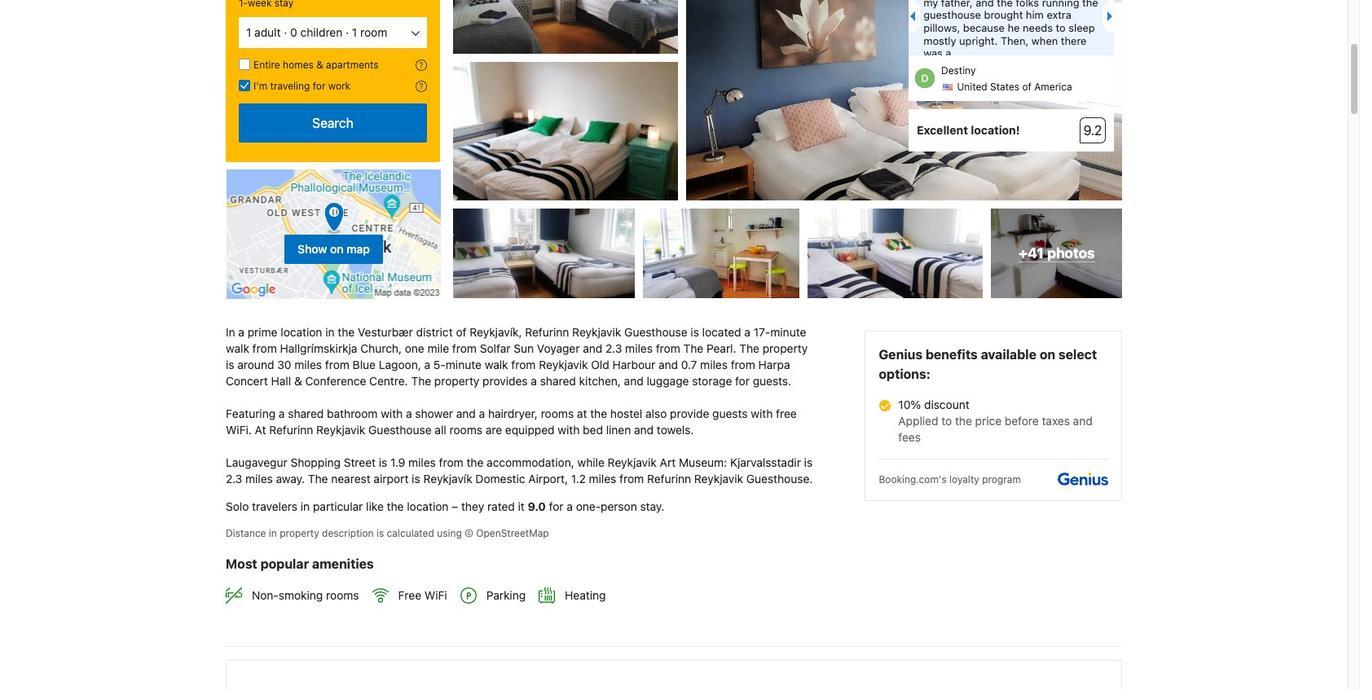 Task type: describe. For each thing, give the bounding box(es) containing it.
old
[[591, 358, 609, 372]]

one-
[[576, 500, 601, 514]]

0 vertical spatial property
[[763, 342, 808, 355]]

bed
[[583, 423, 603, 437]]

from down pearl.
[[731, 358, 755, 372]]

10% discount applied to the price before taxes and fees
[[898, 398, 1093, 444]]

free
[[398, 589, 421, 603]]

most
[[226, 557, 257, 571]]

2 1 from the left
[[352, 25, 357, 39]]

miles down hallgrímskirkja
[[294, 358, 322, 372]]

and inside the 10% discount applied to the price before taxes and fees
[[1073, 414, 1093, 428]]

and down harbour
[[624, 374, 644, 388]]

travelers
[[252, 500, 298, 514]]

0 horizontal spatial in
[[269, 527, 277, 540]]

united states of america
[[957, 81, 1072, 93]]

guests
[[712, 407, 748, 421]]

free wifi
[[398, 589, 447, 603]]

and up 'old'
[[583, 342, 603, 355]]

1 vertical spatial rooms
[[449, 423, 482, 437]]

museum:
[[679, 456, 727, 470]]

1 horizontal spatial of
[[1022, 81, 1032, 93]]

america
[[1034, 81, 1072, 93]]

from right mile
[[452, 342, 477, 355]]

are
[[486, 423, 502, 437]]

5-
[[434, 358, 446, 372]]

i'm
[[253, 80, 267, 92]]

for inside search section
[[313, 80, 326, 92]]

solo travelers in particular like the location – they rated it 9.0 for a one-person stay.
[[226, 500, 664, 514]]

1 horizontal spatial property
[[434, 374, 479, 388]]

booking.com's loyalty program
[[879, 474, 1021, 486]]

0 horizontal spatial with
[[381, 407, 403, 421]]

traveling
[[270, 80, 310, 92]]

0
[[290, 25, 297, 39]]

1 vertical spatial 2.3
[[226, 472, 242, 486]]

1 vertical spatial location
[[407, 500, 449, 514]]

bathroom
[[327, 407, 378, 421]]

conference
[[305, 374, 366, 388]]

featuring
[[226, 407, 276, 421]]

a left 17-
[[744, 325, 751, 339]]

kjarvalsstadir
[[730, 456, 801, 470]]

non-smoking rooms
[[252, 589, 359, 603]]

from up luggage
[[656, 342, 680, 355]]

homes
[[283, 59, 314, 71]]

adult
[[254, 25, 281, 39]]

provides
[[483, 374, 528, 388]]

from up conference
[[325, 358, 350, 372]]

0 vertical spatial guesthouse
[[624, 325, 688, 339]]

booking.com's
[[879, 474, 947, 486]]

is left 1.9
[[379, 456, 387, 470]]

search
[[312, 116, 353, 130]]

next image
[[1108, 12, 1117, 21]]

price
[[975, 414, 1002, 428]]

lagoon,
[[379, 358, 421, 372]]

the right at on the bottom of page
[[590, 407, 607, 421]]

person
[[601, 500, 637, 514]]

a left shower
[[406, 407, 412, 421]]

for inside "in a prime location in the vesturbær district of reykjavík, refurinn reykjavik guesthouse is located a 17-minute walk from hallgrímskirkja church, one mile from solfar sun voyager and 2.3 miles from the pearl. the property is around 30 miles from blue lagoon, a 5-minute walk from reykjavik old harbour and 0.7 miles from harpa concert hall & conference centre. the property provides a shared kitchen, and luggage storage for guests. featuring a shared bathroom with a shower and a hairdryer, rooms at the hostel also provide guests with free wifi. at refurinn reykjavik guesthouse all rooms are equipped with bed linen and towels. laugavegur shopping street is 1.9 miles from the accommodation, while reykjavik art museum: kjarvalsstadir is 2.3 miles away. the nearest airport is reykjavík domestic airport, 1.2 miles from refurinn reykjavik guesthouse."
[[735, 374, 750, 388]]

excellent
[[917, 123, 968, 137]]

1 1 from the left
[[246, 25, 251, 39]]

a right the "provides"
[[531, 374, 537, 388]]

prime
[[248, 325, 278, 339]]

0 vertical spatial 2.3
[[606, 342, 622, 355]]

accommodation,
[[487, 456, 574, 470]]

mile
[[427, 342, 449, 355]]

on inside search section
[[330, 242, 344, 256]]

miles up storage
[[700, 358, 728, 372]]

solo
[[226, 500, 249, 514]]

smoking
[[279, 589, 323, 603]]

a left "5-"
[[424, 358, 430, 372]]

art
[[660, 456, 676, 470]]

reykjavík
[[423, 472, 472, 486]]

work
[[328, 80, 350, 92]]

2 · from the left
[[346, 25, 349, 39]]

the up domestic
[[467, 456, 484, 470]]

2 vertical spatial rooms
[[326, 589, 359, 603]]

all
[[435, 423, 446, 437]]

1 adult · 0 children · 1 room button
[[239, 17, 427, 48]]

room
[[360, 25, 387, 39]]

sun
[[514, 342, 534, 355]]

fees
[[898, 430, 921, 444]]

©
[[465, 527, 473, 540]]

they
[[461, 500, 484, 514]]

while
[[577, 456, 605, 470]]

0 vertical spatial minute
[[770, 325, 806, 339]]

i'm traveling for work
[[253, 80, 350, 92]]

before
[[1005, 414, 1039, 428]]

hallgrímskirkja
[[280, 342, 357, 355]]

shower
[[415, 407, 453, 421]]

1 adult · 0 children · 1 room
[[246, 25, 387, 39]]

also
[[645, 407, 667, 421]]

1 vertical spatial guesthouse
[[368, 423, 432, 437]]

genius benefits available on select options:
[[879, 347, 1097, 382]]

1 horizontal spatial with
[[558, 423, 580, 437]]

harpa
[[758, 358, 790, 372]]

like
[[366, 500, 384, 514]]

is left located
[[691, 325, 699, 339]]

solfar
[[480, 342, 511, 355]]

and down 'also'
[[634, 423, 654, 437]]

reykjavík,
[[470, 325, 522, 339]]

the down shopping
[[308, 472, 328, 486]]

photos
[[1047, 245, 1095, 262]]

location!
[[971, 123, 1020, 137]]

show
[[297, 242, 327, 256]]

particular
[[313, 500, 363, 514]]

from up person
[[619, 472, 644, 486]]

guests.
[[753, 374, 791, 388]]

+41
[[1019, 245, 1044, 262]]

calculated
[[387, 527, 434, 540]]

the down "lagoon,"
[[411, 374, 431, 388]]

the up hallgrímskirkja
[[338, 325, 355, 339]]

wifi.
[[226, 423, 252, 437]]

17-
[[754, 325, 770, 339]]

miles up harbour
[[625, 342, 653, 355]]

provide
[[670, 407, 709, 421]]

a right featuring
[[279, 407, 285, 421]]

openstreetmap
[[476, 527, 549, 540]]

around
[[237, 358, 274, 372]]

vesturbær
[[358, 325, 413, 339]]

stay.
[[640, 500, 664, 514]]

laugavegur
[[226, 456, 287, 470]]

1 horizontal spatial shared
[[540, 374, 576, 388]]

in
[[226, 325, 235, 339]]



Task type: locate. For each thing, give the bounding box(es) containing it.
away.
[[276, 472, 305, 486]]

walk down "solfar" in the left of the page
[[485, 358, 508, 372]]

amenities
[[312, 557, 374, 571]]

with
[[381, 407, 403, 421], [751, 407, 773, 421], [558, 423, 580, 437]]

shared down voyager
[[540, 374, 576, 388]]

2 horizontal spatial refurinn
[[647, 472, 691, 486]]

refurinn down 'art'
[[647, 472, 691, 486]]

street
[[344, 456, 376, 470]]

scored 9.2 element
[[1080, 117, 1106, 144]]

search button
[[239, 103, 427, 143]]

1 vertical spatial &
[[294, 374, 302, 388]]

1 horizontal spatial location
[[407, 500, 449, 514]]

1 horizontal spatial walk
[[485, 358, 508, 372]]

on left map
[[330, 242, 344, 256]]

1 vertical spatial of
[[456, 325, 467, 339]]

from up the reykjavík
[[439, 456, 463, 470]]

0 vertical spatial refurinn
[[525, 325, 569, 339]]

previous image
[[905, 12, 915, 21]]

from down sun
[[511, 358, 536, 372]]

2 horizontal spatial for
[[735, 374, 750, 388]]

walk down in
[[226, 342, 249, 355]]

a left 'one-'
[[567, 500, 573, 514]]

airport,
[[528, 472, 568, 486]]

reykjavik down bathroom
[[316, 423, 365, 437]]

in right travelers
[[301, 500, 310, 514]]

0 horizontal spatial property
[[280, 527, 319, 540]]

reykjavik down voyager
[[539, 358, 588, 372]]

centre.
[[369, 374, 408, 388]]

1 vertical spatial on
[[1040, 347, 1055, 362]]

is down like
[[376, 527, 384, 540]]

voyager
[[537, 342, 580, 355]]

0 horizontal spatial refurinn
[[269, 423, 313, 437]]

· left 0
[[284, 25, 287, 39]]

reykjavik down linen
[[608, 456, 657, 470]]

equipped
[[505, 423, 555, 437]]

is up concert
[[226, 358, 234, 372]]

applied
[[898, 414, 938, 428]]

of right district
[[456, 325, 467, 339]]

0 horizontal spatial of
[[456, 325, 467, 339]]

1 horizontal spatial on
[[1040, 347, 1055, 362]]

property up 'harpa'
[[763, 342, 808, 355]]

0 horizontal spatial minute
[[446, 358, 482, 372]]

0 vertical spatial in
[[325, 325, 335, 339]]

2 vertical spatial in
[[269, 527, 277, 540]]

1 horizontal spatial minute
[[770, 325, 806, 339]]

most popular amenities
[[226, 557, 374, 571]]

location inside "in a prime location in the vesturbær district of reykjavík, refurinn reykjavik guesthouse is located a 17-minute walk from hallgrímskirkja church, one mile from solfar sun voyager and 2.3 miles from the pearl. the property is around 30 miles from blue lagoon, a 5-minute walk from reykjavik old harbour and 0.7 miles from harpa concert hall & conference centre. the property provides a shared kitchen, and luggage storage for guests. featuring a shared bathroom with a shower and a hairdryer, rooms at the hostel also provide guests with free wifi. at refurinn reykjavik guesthouse all rooms are equipped with bed linen and towels. laugavegur shopping street is 1.9 miles from the accommodation, while reykjavik art museum: kjarvalsstadir is 2.3 miles away. the nearest airport is reykjavík domestic airport, 1.2 miles from refurinn reykjavik guesthouse."
[[281, 325, 322, 339]]

luggage
[[647, 374, 689, 388]]

2 vertical spatial property
[[280, 527, 319, 540]]

miles right 1.9
[[408, 456, 436, 470]]

map
[[347, 242, 370, 256]]

guesthouse
[[624, 325, 688, 339], [368, 423, 432, 437]]

location left –
[[407, 500, 449, 514]]

1 vertical spatial refurinn
[[269, 423, 313, 437]]

rooms left at on the bottom of page
[[541, 407, 574, 421]]

0 vertical spatial walk
[[226, 342, 249, 355]]

rooms down amenities
[[326, 589, 359, 603]]

a left hairdryer,
[[479, 407, 485, 421]]

0 horizontal spatial rooms
[[326, 589, 359, 603]]

2 horizontal spatial rooms
[[541, 407, 574, 421]]

1 · from the left
[[284, 25, 287, 39]]

0 vertical spatial for
[[313, 80, 326, 92]]

1 left the adult
[[246, 25, 251, 39]]

minute
[[770, 325, 806, 339], [446, 358, 482, 372]]

9.2
[[1084, 123, 1102, 138]]

1 horizontal spatial refurinn
[[525, 325, 569, 339]]

with down centre.
[[381, 407, 403, 421]]

1 horizontal spatial &
[[316, 59, 323, 71]]

1 vertical spatial minute
[[446, 358, 482, 372]]

guesthouse up harbour
[[624, 325, 688, 339]]

0 vertical spatial shared
[[540, 374, 576, 388]]

0 vertical spatial on
[[330, 242, 344, 256]]

1 horizontal spatial 1
[[352, 25, 357, 39]]

using
[[437, 527, 462, 540]]

search section
[[219, 0, 447, 300]]

location up hallgrímskirkja
[[281, 325, 322, 339]]

with left free in the right of the page
[[751, 407, 773, 421]]

district
[[416, 325, 453, 339]]

to
[[941, 414, 952, 428]]

0 vertical spatial &
[[316, 59, 323, 71]]

walk
[[226, 342, 249, 355], [485, 358, 508, 372]]

the
[[338, 325, 355, 339], [590, 407, 607, 421], [955, 414, 972, 428], [467, 456, 484, 470], [387, 500, 404, 514]]

and up luggage
[[659, 358, 678, 372]]

30
[[277, 358, 291, 372]]

with down at on the bottom of page
[[558, 423, 580, 437]]

property down "5-"
[[434, 374, 479, 388]]

for left work at top left
[[313, 80, 326, 92]]

at
[[577, 407, 587, 421]]

1 vertical spatial property
[[434, 374, 479, 388]]

and right shower
[[456, 407, 476, 421]]

program
[[982, 474, 1021, 486]]

is up guesthouse.
[[804, 456, 813, 470]]

2 vertical spatial refurinn
[[647, 472, 691, 486]]

in inside "in a prime location in the vesturbær district of reykjavík, refurinn reykjavik guesthouse is located a 17-minute walk from hallgrímskirkja church, one mile from solfar sun voyager and 2.3 miles from the pearl. the property is around 30 miles from blue lagoon, a 5-minute walk from reykjavik old harbour and 0.7 miles from harpa concert hall & conference centre. the property provides a shared kitchen, and luggage storage for guests. featuring a shared bathroom with a shower and a hairdryer, rooms at the hostel also provide guests with free wifi. at refurinn reykjavik guesthouse all rooms are equipped with bed linen and towels. laugavegur shopping street is 1.9 miles from the accommodation, while reykjavik art museum: kjarvalsstadir is 2.3 miles away. the nearest airport is reykjavík domestic airport, 1.2 miles from refurinn reykjavik guesthouse."
[[325, 325, 335, 339]]

1 horizontal spatial rooms
[[449, 423, 482, 437]]

2 vertical spatial for
[[549, 500, 564, 514]]

the inside the 10% discount applied to the price before taxes and fees
[[955, 414, 972, 428]]

2 horizontal spatial property
[[763, 342, 808, 355]]

the down 17-
[[739, 342, 760, 355]]

rooms right all
[[449, 423, 482, 437]]

of right states
[[1022, 81, 1032, 93]]

shared down hall on the bottom left of the page
[[288, 407, 324, 421]]

reykjavik up 'old'
[[572, 325, 621, 339]]

miles down the while
[[589, 472, 616, 486]]

refurinn
[[525, 325, 569, 339], [269, 423, 313, 437], [647, 472, 691, 486]]

miles down laugavegur at the bottom left of page
[[245, 472, 273, 486]]

0 vertical spatial of
[[1022, 81, 1032, 93]]

2.3 down laugavegur at the bottom left of page
[[226, 472, 242, 486]]

on inside the genius benefits available on select options:
[[1040, 347, 1055, 362]]

genius
[[879, 347, 923, 362]]

refurinn up voyager
[[525, 325, 569, 339]]

from down prime
[[252, 342, 277, 355]]

in
[[325, 325, 335, 339], [301, 500, 310, 514], [269, 527, 277, 540]]

0 horizontal spatial 2.3
[[226, 472, 242, 486]]

of
[[1022, 81, 1032, 93], [456, 325, 467, 339]]

show on map
[[297, 242, 370, 256]]

the right like
[[387, 500, 404, 514]]

·
[[284, 25, 287, 39], [346, 25, 349, 39]]

storage
[[692, 374, 732, 388]]

1 horizontal spatial guesthouse
[[624, 325, 688, 339]]

hostel
[[610, 407, 642, 421]]

+41 photos
[[1019, 245, 1095, 262]]

united
[[957, 81, 987, 93]]

1 vertical spatial shared
[[288, 407, 324, 421]]

for left guests.
[[735, 374, 750, 388]]

the right to
[[955, 414, 972, 428]]

description
[[322, 527, 374, 540]]

& inside "in a prime location in the vesturbær district of reykjavík, refurinn reykjavik guesthouse is located a 17-minute walk from hallgrímskirkja church, one mile from solfar sun voyager and 2.3 miles from the pearl. the property is around 30 miles from blue lagoon, a 5-minute walk from reykjavik old harbour and 0.7 miles from harpa concert hall & conference centre. the property provides a shared kitchen, and luggage storage for guests. featuring a shared bathroom with a shower and a hairdryer, rooms at the hostel also provide guests with free wifi. at refurinn reykjavik guesthouse all rooms are equipped with bed linen and towels. laugavegur shopping street is 1.9 miles from the accommodation, while reykjavik art museum: kjarvalsstadir is 2.3 miles away. the nearest airport is reykjavík domestic airport, 1.2 miles from refurinn reykjavik guesthouse."
[[294, 374, 302, 388]]

in a prime location in the vesturbær district of reykjavík, refurinn reykjavik guesthouse is located a 17-minute walk from hallgrímskirkja church, one mile from solfar sun voyager and 2.3 miles from the pearl. the property is around 30 miles from blue lagoon, a 5-minute walk from reykjavik old harbour and 0.7 miles from harpa concert hall & conference centre. the property provides a shared kitchen, and luggage storage for guests. featuring a shared bathroom with a shower and a hairdryer, rooms at the hostel also provide guests with free wifi. at refurinn reykjavik guesthouse all rooms are equipped with bed linen and towels. laugavegur shopping street is 1.9 miles from the accommodation, while reykjavik art museum: kjarvalsstadir is 2.3 miles away. the nearest airport is reykjavík domestic airport, 1.2 miles from refurinn reykjavik guesthouse.
[[226, 325, 816, 486]]

apartments
[[326, 59, 379, 71]]

for right 9.0
[[549, 500, 564, 514]]

kitchen,
[[579, 374, 621, 388]]

the
[[683, 342, 703, 355], [739, 342, 760, 355], [411, 374, 431, 388], [308, 472, 328, 486]]

10%
[[898, 398, 921, 412]]

show on map button
[[226, 169, 442, 300], [284, 234, 383, 264]]

discount
[[924, 398, 970, 412]]

& right hall on the bottom left of the page
[[294, 374, 302, 388]]

if you select this option, we'll show you popular business travel features like breakfast, wifi and free parking. image
[[416, 81, 427, 92], [416, 81, 427, 92]]

& right homes
[[316, 59, 323, 71]]

1 horizontal spatial ·
[[346, 25, 349, 39]]

2 horizontal spatial in
[[325, 325, 335, 339]]

the up 0.7
[[683, 342, 703, 355]]

0 horizontal spatial on
[[330, 242, 344, 256]]

1 vertical spatial walk
[[485, 358, 508, 372]]

1 horizontal spatial for
[[549, 500, 564, 514]]

1 vertical spatial in
[[301, 500, 310, 514]]

it
[[518, 500, 525, 514]]

0 horizontal spatial shared
[[288, 407, 324, 421]]

property up "most popular amenities"
[[280, 527, 319, 540]]

linen
[[606, 423, 631, 437]]

0 horizontal spatial for
[[313, 80, 326, 92]]

of inside "in a prime location in the vesturbær district of reykjavík, refurinn reykjavik guesthouse is located a 17-minute walk from hallgrímskirkja church, one mile from solfar sun voyager and 2.3 miles from the pearl. the property is around 30 miles from blue lagoon, a 5-minute walk from reykjavik old harbour and 0.7 miles from harpa concert hall & conference centre. the property provides a shared kitchen, and luggage storage for guests. featuring a shared bathroom with a shower and a hairdryer, rooms at the hostel also provide guests with free wifi. at refurinn reykjavik guesthouse all rooms are equipped with bed linen and towels. laugavegur shopping street is 1.9 miles from the accommodation, while reykjavik art museum: kjarvalsstadir is 2.3 miles away. the nearest airport is reykjavík domestic airport, 1.2 miles from refurinn reykjavik guesthouse."
[[456, 325, 467, 339]]

in up hallgrímskirkja
[[325, 325, 335, 339]]

1.9
[[390, 456, 405, 470]]

a right in
[[238, 325, 244, 339]]

0 vertical spatial rooms
[[541, 407, 574, 421]]

we'll show you stays where you can have the entire place to yourself image
[[416, 59, 427, 71], [416, 59, 427, 71]]

is right airport
[[412, 472, 420, 486]]

1 vertical spatial for
[[735, 374, 750, 388]]

1
[[246, 25, 251, 39], [352, 25, 357, 39]]

non-
[[252, 589, 279, 603]]

minute down mile
[[446, 358, 482, 372]]

minute up 'harpa'
[[770, 325, 806, 339]]

2.3 up 'old'
[[606, 342, 622, 355]]

in down travelers
[[269, 527, 277, 540]]

states
[[990, 81, 1020, 93]]

airport
[[374, 472, 409, 486]]

9.0
[[528, 500, 546, 514]]

miles
[[625, 342, 653, 355], [294, 358, 322, 372], [700, 358, 728, 372], [408, 456, 436, 470], [245, 472, 273, 486], [589, 472, 616, 486]]

0 horizontal spatial 1
[[246, 25, 251, 39]]

entire homes & apartments
[[253, 59, 379, 71]]

refurinn right at
[[269, 423, 313, 437]]

0 vertical spatial location
[[281, 325, 322, 339]]

1 left room
[[352, 25, 357, 39]]

distance
[[226, 527, 266, 540]]

and
[[583, 342, 603, 355], [659, 358, 678, 372], [624, 374, 644, 388], [456, 407, 476, 421], [1073, 414, 1093, 428], [634, 423, 654, 437]]

0 horizontal spatial location
[[281, 325, 322, 339]]

0 horizontal spatial &
[[294, 374, 302, 388]]

0 horizontal spatial walk
[[226, 342, 249, 355]]

on left the "select"
[[1040, 347, 1055, 362]]

1 horizontal spatial 2.3
[[606, 342, 622, 355]]

and right taxes
[[1073, 414, 1093, 428]]

2.3
[[606, 342, 622, 355], [226, 472, 242, 486]]

harbour
[[612, 358, 655, 372]]

destiny
[[941, 64, 976, 77]]

free
[[776, 407, 797, 421]]

0 horizontal spatial guesthouse
[[368, 423, 432, 437]]

–
[[452, 500, 458, 514]]

reykjavik down the museum:
[[694, 472, 743, 486]]

children
[[300, 25, 343, 39]]

church,
[[360, 342, 402, 355]]

rated
[[487, 500, 515, 514]]

1 horizontal spatial in
[[301, 500, 310, 514]]

distance in property description is calculated using © openstreetmap
[[226, 527, 549, 540]]

a
[[238, 325, 244, 339], [744, 325, 751, 339], [424, 358, 430, 372], [531, 374, 537, 388], [279, 407, 285, 421], [406, 407, 412, 421], [479, 407, 485, 421], [567, 500, 573, 514]]

parking
[[486, 589, 526, 603]]

select
[[1059, 347, 1097, 362]]

0 horizontal spatial ·
[[284, 25, 287, 39]]

& inside search section
[[316, 59, 323, 71]]

heating
[[565, 589, 606, 603]]

· right children
[[346, 25, 349, 39]]

2 horizontal spatial with
[[751, 407, 773, 421]]

guesthouse up 1.9
[[368, 423, 432, 437]]



Task type: vqa. For each thing, say whether or not it's contained in the screenshot.
before
yes



